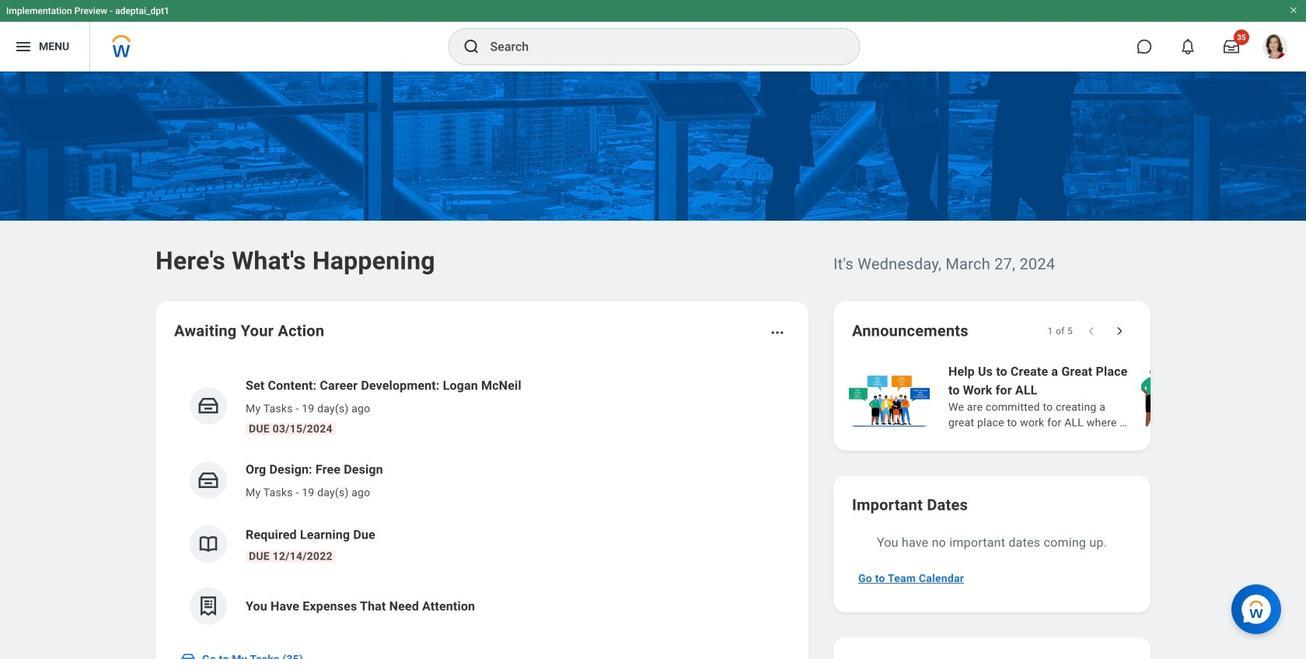 Task type: vqa. For each thing, say whether or not it's contained in the screenshot.
2nd Export to Excel image from the bottom of the page
no



Task type: describe. For each thing, give the bounding box(es) containing it.
search image
[[462, 37, 481, 56]]

close environment banner image
[[1289, 5, 1298, 15]]

justify image
[[14, 37, 33, 56]]

1 horizontal spatial list
[[846, 361, 1306, 432]]

chevron left small image
[[1084, 323, 1099, 339]]

chevron right small image
[[1112, 323, 1127, 339]]

related actions image
[[770, 325, 785, 341]]

profile logan mcneil image
[[1263, 34, 1287, 62]]

inbox large image
[[1224, 39, 1239, 54]]



Task type: locate. For each thing, give the bounding box(es) containing it.
2 vertical spatial inbox image
[[180, 651, 196, 659]]

1 vertical spatial inbox image
[[197, 469, 220, 492]]

status
[[1048, 325, 1073, 337]]

banner
[[0, 0, 1306, 72]]

Search Workday  search field
[[490, 30, 828, 64]]

main content
[[0, 72, 1306, 659]]

book open image
[[197, 533, 220, 556]]

inbox image
[[197, 394, 220, 417], [197, 469, 220, 492], [180, 651, 196, 659]]

dashboard expenses image
[[197, 595, 220, 618]]

list
[[846, 361, 1306, 432], [174, 364, 790, 637]]

0 vertical spatial inbox image
[[197, 394, 220, 417]]

notifications large image
[[1180, 39, 1196, 54]]

0 horizontal spatial list
[[174, 364, 790, 637]]



